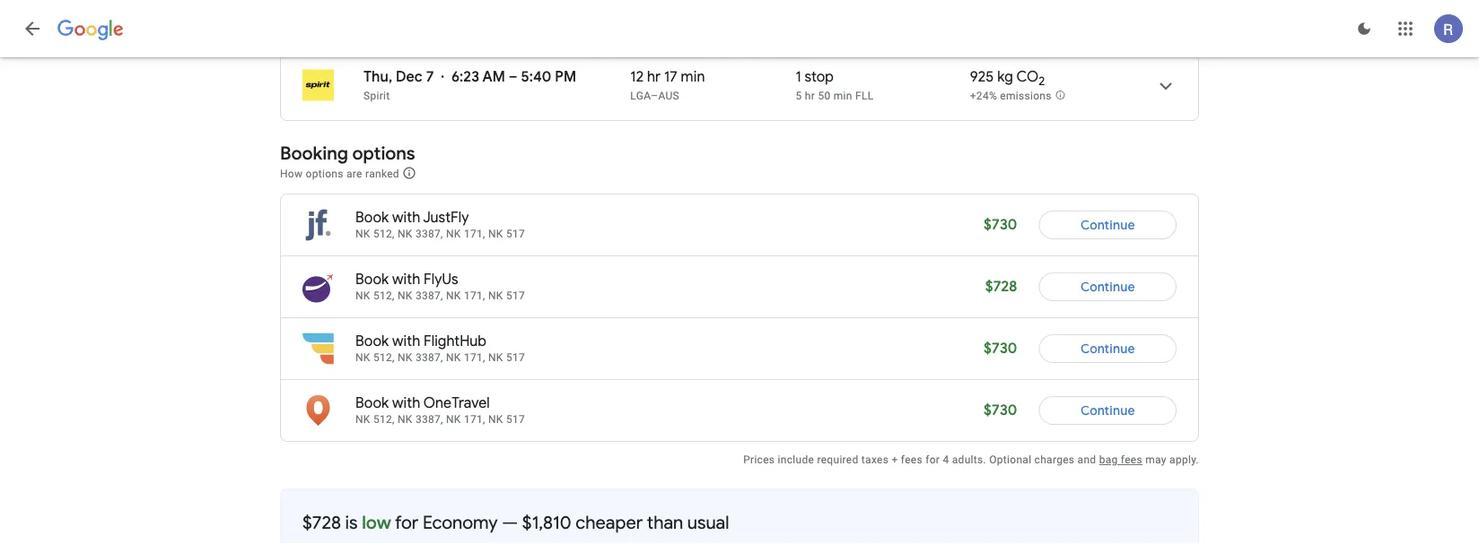 Task type: locate. For each thing, give the bounding box(es) containing it.
730 us dollars text field up 728 us dollars "text field"
[[984, 216, 1017, 235]]

171, inside the book with onetravel nk 512, nk 3387, nk 171, nk 517
[[464, 414, 485, 427]]

0 vertical spatial min
[[681, 68, 705, 87]]

3 512, from the top
[[373, 352, 395, 365]]

730 US dollars text field
[[984, 216, 1017, 235], [984, 340, 1017, 359]]

continue button for book with flyus
[[1039, 266, 1177, 309]]

1 horizontal spatial min
[[834, 90, 852, 103]]

512, inside book with flyus nk 512, nk 3387, nk 171, nk 517
[[373, 290, 395, 303]]

3 continue from the top
[[1081, 342, 1135, 358]]

1 horizontal spatial –
[[651, 90, 658, 103]]

1 fees from the left
[[901, 455, 923, 467]]

3387, inside book with flyus nk 512, nk 3387, nk 171, nk 517
[[416, 290, 443, 303]]

flight numbers nk 512, nk 3387, nk 171, nk 517 text field down flighthub
[[355, 352, 525, 365]]

2
[[1039, 74, 1045, 89]]

2 with from the top
[[392, 271, 420, 289]]

with inside book with flyus nk 512, nk 3387, nk 171, nk 517
[[392, 271, 420, 289]]

3387, inside "book with flighthub nk 512, nk 3387, nk 171, nk 517"
[[416, 352, 443, 365]]

$728
[[985, 278, 1017, 297], [303, 512, 341, 535]]

0 vertical spatial $730
[[984, 216, 1017, 235]]

prices include required taxes + fees for 4 adults. optional charges and bag fees may apply.
[[743, 455, 1199, 467]]

4 continue from the top
[[1081, 403, 1135, 420]]

1 vertical spatial –
[[651, 90, 658, 103]]

1 vertical spatial $728
[[303, 512, 341, 535]]

4 171, from the top
[[464, 414, 485, 427]]

2 517 from the top
[[506, 290, 525, 303]]

3387, down justfly
[[416, 228, 443, 241]]

book left flyus
[[355, 271, 389, 289]]

6:23
[[451, 68, 479, 87]]

2 3387, from the top
[[416, 290, 443, 303]]

0 horizontal spatial fees
[[901, 455, 923, 467]]

0 horizontal spatial min
[[681, 68, 705, 87]]

1 horizontal spatial $728
[[985, 278, 1017, 297]]

0 horizontal spatial $728
[[303, 512, 341, 535]]

171, inside book with flyus nk 512, nk 3387, nk 171, nk 517
[[464, 290, 485, 303]]

ranked
[[365, 168, 399, 180]]

with left flyus
[[392, 271, 420, 289]]

continue button for book with justfly
[[1039, 204, 1177, 247]]

3387, for flighthub
[[416, 352, 443, 365]]

economy
[[423, 512, 498, 535]]

50
[[818, 90, 831, 103]]

aus
[[658, 90, 680, 103]]

2 continue button from the top
[[1039, 266, 1177, 309]]

1 vertical spatial 730 us dollars text field
[[984, 340, 1017, 359]]

0 vertical spatial options
[[352, 142, 415, 165]]

17
[[664, 68, 678, 87]]

onetravel
[[424, 395, 490, 413]]

3 with from the top
[[392, 333, 420, 351]]

3387, down flighthub
[[416, 352, 443, 365]]

nk
[[355, 228, 370, 241], [398, 228, 413, 241], [446, 228, 461, 241], [488, 228, 503, 241], [355, 290, 370, 303], [398, 290, 413, 303], [446, 290, 461, 303], [488, 290, 503, 303], [355, 352, 370, 365], [398, 352, 413, 365], [446, 352, 461, 365], [488, 352, 503, 365], [355, 414, 370, 427], [398, 414, 413, 427], [446, 414, 461, 427], [488, 414, 503, 427]]

book inside book with flyus nk 512, nk 3387, nk 171, nk 517
[[355, 271, 389, 289]]

517 inside book with flyus nk 512, nk 3387, nk 171, nk 517
[[506, 290, 525, 303]]

3 517 from the top
[[506, 352, 525, 365]]

1 vertical spatial flight numbers nk 512, nk 3387, nk 171, nk 517 text field
[[355, 352, 525, 365]]

with inside the book with onetravel nk 512, nk 3387, nk 171, nk 517
[[392, 395, 420, 413]]

925 kg co 2
[[970, 68, 1045, 89]]

1 vertical spatial $730
[[984, 340, 1017, 359]]

4 book from the top
[[355, 395, 389, 413]]

517 inside "book with flighthub nk 512, nk 3387, nk 171, nk 517"
[[506, 352, 525, 365]]

512, for book with flyus
[[373, 290, 395, 303]]

2 book from the top
[[355, 271, 389, 289]]

1 book from the top
[[355, 209, 389, 228]]

0 horizontal spatial options
[[306, 168, 344, 180]]

$730 up 728 us dollars "text field"
[[984, 216, 1017, 235]]

171, down flighthub
[[464, 352, 485, 365]]

0 vertical spatial flight numbers nk 512, nk 3387, nk 171, nk 517 text field
[[355, 290, 525, 303]]

1 horizontal spatial options
[[352, 142, 415, 165]]

3 $730 from the top
[[984, 402, 1017, 421]]

$730 up optional
[[984, 402, 1017, 421]]

fees right +
[[901, 455, 923, 467]]

171, down onetravel
[[464, 414, 485, 427]]

fees right bag
[[1121, 455, 1143, 467]]

512, inside "book with flighthub nk 512, nk 3387, nk 171, nk 517"
[[373, 352, 395, 365]]

7
[[426, 68, 434, 87]]

justfly
[[423, 209, 469, 228]]

517 for flyus
[[506, 290, 525, 303]]

1 horizontal spatial for
[[926, 455, 940, 467]]

with for onetravel
[[392, 395, 420, 413]]

emissions
[[1000, 90, 1052, 103]]

continue
[[1081, 218, 1135, 234], [1081, 280, 1135, 296], [1081, 342, 1135, 358], [1081, 403, 1135, 420]]

book with onetravel nk 512, nk 3387, nk 171, nk 517
[[355, 395, 525, 427]]

0 horizontal spatial hr
[[647, 68, 661, 87]]

2 171, from the top
[[464, 290, 485, 303]]

Arrival time: 5:40 PM. text field
[[521, 68, 576, 87]]

with inside "book with flighthub nk 512, nk 3387, nk 171, nk 517"
[[392, 333, 420, 351]]

3 book from the top
[[355, 333, 389, 351]]

with inside book with justfly nk 512, nk 3387, nk 171, nk 517
[[392, 209, 420, 228]]

171, inside book with justfly nk 512, nk 3387, nk 171, nk 517
[[464, 228, 485, 241]]

2 flight numbers nk 512, nk 3387, nk 171, nk 517 text field from the top
[[355, 352, 525, 365]]

optional
[[989, 455, 1032, 467]]

Flight numbers NK 512, NK 3387, NK 171, NK 517 text field
[[355, 414, 525, 427]]

1 continue button from the top
[[1039, 204, 1177, 247]]

3387, inside the book with onetravel nk 512, nk 3387, nk 171, nk 517
[[416, 414, 443, 427]]

than
[[647, 512, 683, 535]]

continue button for book with onetravel
[[1039, 390, 1177, 433]]

4 3387, from the top
[[416, 414, 443, 427]]

change appearance image
[[1343, 7, 1386, 50]]

kg
[[997, 68, 1013, 87]]

728 US dollars text field
[[985, 278, 1017, 297]]

171,
[[464, 228, 485, 241], [464, 290, 485, 303], [464, 352, 485, 365], [464, 414, 485, 427]]

3387, for justfly
[[416, 228, 443, 241]]

1 with from the top
[[392, 209, 420, 228]]

with for flyus
[[392, 271, 420, 289]]

1 vertical spatial hr
[[805, 90, 815, 103]]

512,
[[373, 228, 395, 241], [373, 290, 395, 303], [373, 352, 395, 365], [373, 414, 395, 427]]

512, inside book with justfly nk 512, nk 3387, nk 171, nk 517
[[373, 228, 395, 241]]

continue for book with justfly
[[1081, 218, 1135, 234]]

$728 is low for economy — $1,810 cheaper than usual
[[303, 512, 729, 535]]

0 horizontal spatial for
[[395, 512, 419, 535]]

$1,810
[[522, 512, 571, 535]]

with left flighthub
[[392, 333, 420, 351]]

512, for book with justfly
[[373, 228, 395, 241]]

4 with from the top
[[392, 395, 420, 413]]

with up flight numbers nk 512, nk 3387, nk 171, nk 517 text box
[[392, 395, 420, 413]]

1 730 us dollars text field from the top
[[984, 216, 1017, 235]]

517
[[506, 228, 525, 241], [506, 290, 525, 303], [506, 352, 525, 365], [506, 414, 525, 427]]

4 517 from the top
[[506, 414, 525, 427]]

1 517 from the top
[[506, 228, 525, 241]]

1 horizontal spatial fees
[[1121, 455, 1143, 467]]

0 vertical spatial –
[[509, 68, 518, 87]]

2 $730 from the top
[[984, 340, 1017, 359]]

flight numbers nk 512, nk 3387, nk 171, nk 517 text field down flyus
[[355, 290, 525, 303]]

min inside 12 hr 17 min lga – aus
[[681, 68, 705, 87]]

0 vertical spatial for
[[926, 455, 940, 467]]

min inside 1 stop 5 hr 50 min fll
[[834, 90, 852, 103]]

book for book with flyus
[[355, 271, 389, 289]]

1 horizontal spatial hr
[[805, 90, 815, 103]]

4 continue button from the top
[[1039, 390, 1177, 433]]

for right low
[[395, 512, 419, 535]]

lga
[[630, 90, 651, 103]]

book
[[355, 209, 389, 228], [355, 271, 389, 289], [355, 333, 389, 351], [355, 395, 389, 413]]

1 flight numbers nk 512, nk 3387, nk 171, nk 517 text field from the top
[[355, 290, 525, 303]]

1 vertical spatial min
[[834, 90, 852, 103]]

0 vertical spatial $728
[[985, 278, 1017, 297]]

with up flight numbers nk 512, nk 3387, nk 171, nk 517 text field
[[392, 209, 420, 228]]

3387, inside book with justfly nk 512, nk 3387, nk 171, nk 517
[[416, 228, 443, 241]]

may
[[1146, 455, 1167, 467]]

5:40
[[521, 68, 552, 87]]

517 for flighthub
[[506, 352, 525, 365]]

730 us dollars text field up $730 text box
[[984, 340, 1017, 359]]

learn more about booking options image
[[402, 167, 417, 181]]

517 inside book with justfly nk 512, nk 3387, nk 171, nk 517
[[506, 228, 525, 241]]

3 3387, from the top
[[416, 352, 443, 365]]

for
[[926, 455, 940, 467], [395, 512, 419, 535]]

min
[[681, 68, 705, 87], [834, 90, 852, 103]]

$730
[[984, 216, 1017, 235], [984, 340, 1017, 359], [984, 402, 1017, 421]]

3 171, from the top
[[464, 352, 485, 365]]

3387, for onetravel
[[416, 414, 443, 427]]

5
[[796, 90, 802, 103]]

171, up flighthub
[[464, 290, 485, 303]]

Departure time: 6:23 AM. text field
[[451, 68, 505, 87]]

book with flighthub nk 512, nk 3387, nk 171, nk 517
[[355, 333, 525, 365]]

1 stop 5 hr 50 min fll
[[796, 68, 874, 103]]

bag
[[1099, 455, 1118, 467]]

0 horizontal spatial –
[[509, 68, 518, 87]]

taxes
[[862, 455, 889, 467]]

171, down justfly
[[464, 228, 485, 241]]

3387, down onetravel
[[416, 414, 443, 427]]

co
[[1016, 68, 1039, 87]]

pm
[[555, 68, 576, 87]]

3 continue button from the top
[[1039, 328, 1177, 371]]

flight numbers nk 512, nk 3387, nk 171, nk 517 text field for flighthub
[[355, 352, 525, 365]]

for left '4'
[[926, 455, 940, 467]]

and
[[1078, 455, 1096, 467]]

min right 17
[[681, 68, 705, 87]]

12 hr 17 min lga – aus
[[630, 68, 705, 103]]

2 730 us dollars text field from the top
[[984, 340, 1017, 359]]

4 512, from the top
[[373, 414, 395, 427]]

charges
[[1035, 455, 1075, 467]]

continue for book with onetravel
[[1081, 403, 1135, 420]]

required
[[817, 455, 859, 467]]

2 512, from the top
[[373, 290, 395, 303]]

with
[[392, 209, 420, 228], [392, 271, 420, 289], [392, 333, 420, 351], [392, 395, 420, 413]]

512, inside the book with onetravel nk 512, nk 3387, nk 171, nk 517
[[373, 414, 395, 427]]

$730 up $730 text box
[[984, 340, 1017, 359]]

hr left 17
[[647, 68, 661, 87]]

options
[[352, 142, 415, 165], [306, 168, 344, 180]]

book left flighthub
[[355, 333, 389, 351]]

options down the booking
[[306, 168, 344, 180]]

1 stop flight. element
[[796, 68, 834, 89]]

Flight numbers NK 512, NK 3387, NK 171, NK 517 text field
[[355, 290, 525, 303], [355, 352, 525, 365]]

1 3387, from the top
[[416, 228, 443, 241]]

1 $730 from the top
[[984, 216, 1017, 235]]

book up flight numbers nk 512, nk 3387, nk 171, nk 517 text box
[[355, 395, 389, 413]]

how options are ranked
[[280, 168, 402, 180]]

hr
[[647, 68, 661, 87], [805, 90, 815, 103]]

book inside the book with onetravel nk 512, nk 3387, nk 171, nk 517
[[355, 395, 389, 413]]

2 fees from the left
[[1121, 455, 1143, 467]]

3387, for flyus
[[416, 290, 443, 303]]

0 vertical spatial 730 us dollars text field
[[984, 216, 1017, 235]]

1 continue from the top
[[1081, 218, 1135, 234]]

hr right 5
[[805, 90, 815, 103]]

3387, down flyus
[[416, 290, 443, 303]]

continue button
[[1039, 204, 1177, 247], [1039, 266, 1177, 309], [1039, 328, 1177, 371], [1039, 390, 1177, 433]]

book down ranked
[[355, 209, 389, 228]]

layover (1 of 1) is a 5 hr 50 min layover at fort lauderdale-hollywood international airport in fort lauderdale. element
[[796, 89, 961, 104]]

flighthub
[[424, 333, 487, 351]]

3387,
[[416, 228, 443, 241], [416, 290, 443, 303], [416, 352, 443, 365], [416, 414, 443, 427]]

2 vertical spatial $730
[[984, 402, 1017, 421]]

book inside book with justfly nk 512, nk 3387, nk 171, nk 517
[[355, 209, 389, 228]]

fees
[[901, 455, 923, 467], [1121, 455, 1143, 467]]

$728 for $728 is low for economy — $1,810 cheaper than usual
[[303, 512, 341, 535]]

0 vertical spatial hr
[[647, 68, 661, 87]]

1 vertical spatial options
[[306, 168, 344, 180]]

171, inside "book with flighthub nk 512, nk 3387, nk 171, nk 517"
[[464, 352, 485, 365]]

1 512, from the top
[[373, 228, 395, 241]]

book inside "book with flighthub nk 512, nk 3387, nk 171, nk 517"
[[355, 333, 389, 351]]

options up ranked
[[352, 142, 415, 165]]

1 171, from the top
[[464, 228, 485, 241]]

options for booking
[[352, 142, 415, 165]]

2 continue from the top
[[1081, 280, 1135, 296]]

–
[[509, 68, 518, 87], [651, 90, 658, 103]]

min right the 50
[[834, 90, 852, 103]]

517 inside the book with onetravel nk 512, nk 3387, nk 171, nk 517
[[506, 414, 525, 427]]



Task type: describe. For each thing, give the bounding box(es) containing it.
are
[[347, 168, 362, 180]]

options for how
[[306, 168, 344, 180]]

continue button for book with flighthub
[[1039, 328, 1177, 371]]

730 US dollars text field
[[984, 402, 1017, 421]]

$728 for $728
[[985, 278, 1017, 297]]

book for book with onetravel
[[355, 395, 389, 413]]

stop
[[805, 68, 834, 87]]

1 vertical spatial for
[[395, 512, 419, 535]]

hr inside 1 stop 5 hr 50 min fll
[[805, 90, 815, 103]]

flight details. return flight on thursday, december 7. leaves laguardia airport at 6:23 am on thursday, december 7 and arrives at austin-bergstrom international airport at 5:40 pm on thursday, december 7. image
[[1145, 65, 1188, 108]]

am
[[482, 68, 505, 87]]

adults.
[[952, 455, 986, 467]]

thu,
[[364, 68, 392, 87]]

spirit
[[364, 90, 390, 103]]

return flight on thursday, december 7. leaves laguardia airport at 6:23 am on thursday, december 7 and arrives at austin-bergstrom international airport at 5:40 pm on thursday, december 7. element
[[364, 68, 576, 87]]

171, for justfly
[[464, 228, 485, 241]]

cheaper
[[576, 512, 643, 535]]

book with flyus nk 512, nk 3387, nk 171, nk 517
[[355, 271, 525, 303]]

+24%
[[970, 90, 997, 103]]

low
[[362, 512, 391, 535]]

+24% emissions
[[970, 90, 1052, 103]]

925
[[970, 68, 994, 87]]

512, for book with onetravel
[[373, 414, 395, 427]]

total duration 12 hr 17 min. element
[[630, 68, 796, 89]]

flyus
[[424, 271, 458, 289]]

730 us dollars text field for justfly
[[984, 216, 1017, 235]]

usual
[[687, 512, 729, 535]]

1
[[796, 68, 801, 87]]

dec
[[396, 68, 423, 87]]

book with justfly nk 512, nk 3387, nk 171, nk 517
[[355, 209, 525, 241]]

$730 for onetravel
[[984, 402, 1017, 421]]

with for flighthub
[[392, 333, 420, 351]]

with for justfly
[[392, 209, 420, 228]]

thu, dec 7
[[364, 68, 434, 87]]

is
[[345, 512, 358, 535]]

512, for book with flighthub
[[373, 352, 395, 365]]

continue for book with flighthub
[[1081, 342, 1135, 358]]

hr inside 12 hr 17 min lga – aus
[[647, 68, 661, 87]]

Flight numbers NK 512, NK 3387, NK 171, NK 517 text field
[[355, 228, 525, 241]]

$730 for flighthub
[[984, 340, 1017, 359]]

+
[[892, 455, 898, 467]]

book for book with justfly
[[355, 209, 389, 228]]

continue for book with flyus
[[1081, 280, 1135, 296]]

booking options
[[280, 142, 415, 165]]

prices
[[743, 455, 775, 467]]

flight numbers nk 512, nk 3387, nk 171, nk 517 text field for flyus
[[355, 290, 525, 303]]

517 for justfly
[[506, 228, 525, 241]]

go back image
[[22, 18, 43, 39]]

bag fees button
[[1099, 455, 1143, 467]]

booking
[[280, 142, 348, 165]]

fll
[[855, 90, 874, 103]]

learn more about booking options element
[[402, 164, 417, 184]]

include
[[778, 455, 814, 467]]

4
[[943, 455, 949, 467]]

6:23 am – 5:40 pm
[[451, 68, 576, 87]]

730 us dollars text field for flighthub
[[984, 340, 1017, 359]]

how
[[280, 168, 303, 180]]

171, for flyus
[[464, 290, 485, 303]]

book for book with flighthub
[[355, 333, 389, 351]]

517 for onetravel
[[506, 414, 525, 427]]

—
[[502, 512, 518, 535]]

apply.
[[1170, 455, 1199, 467]]

12
[[630, 68, 644, 87]]

– inside 12 hr 17 min lga – aus
[[651, 90, 658, 103]]

$730 for justfly
[[984, 216, 1017, 235]]

171, for onetravel
[[464, 414, 485, 427]]

171, for flighthub
[[464, 352, 485, 365]]



Task type: vqa. For each thing, say whether or not it's contained in the screenshot.
continue button associated with Book with JustFly
yes



